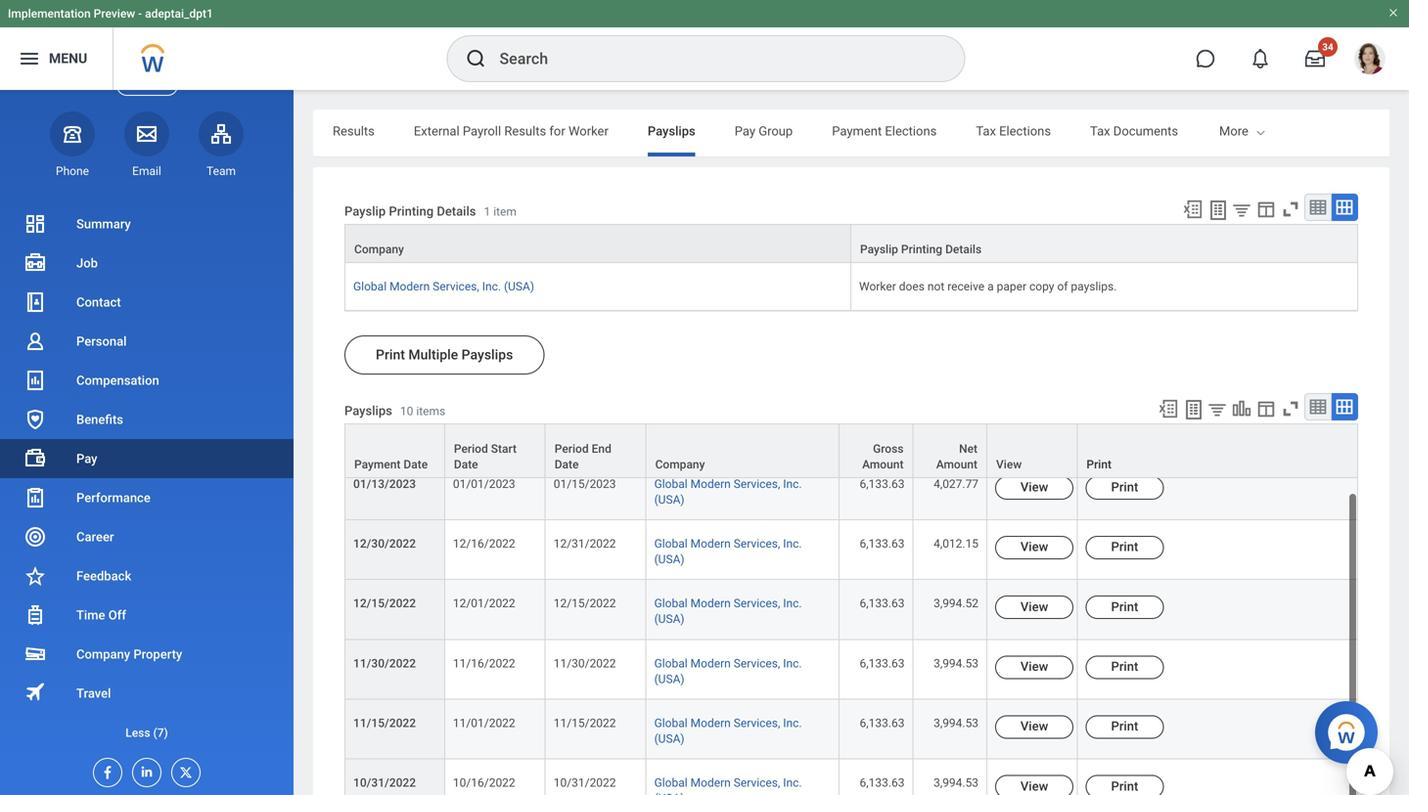 Task type: describe. For each thing, give the bounding box(es) containing it.
gross amount button
[[839, 425, 912, 478]]

payroll
[[463, 124, 501, 138]]

gross amount
[[862, 442, 904, 472]]

compensation link
[[0, 361, 294, 400]]

2 click to view/edit grid preferences image from the top
[[1255, 398, 1277, 420]]

pay image
[[23, 447, 47, 471]]

external
[[414, 124, 460, 138]]

1 print button from the top
[[1086, 417, 1164, 440]]

receive
[[947, 280, 985, 294]]

benefits
[[76, 412, 123, 427]]

company column header
[[344, 224, 851, 264]]

list containing summary
[[0, 205, 294, 752]]

external payroll results for worker
[[414, 124, 608, 138]]

(usa) for 10/31/2022
[[654, 792, 685, 796]]

email button
[[124, 111, 169, 179]]

withholding
[[1217, 124, 1285, 138]]

9 row from the top
[[344, 700, 1358, 760]]

6 row from the top
[[344, 521, 1358, 580]]

start
[[491, 442, 517, 456]]

printing for payslip printing details
[[901, 243, 942, 256]]

email
[[132, 164, 161, 178]]

contact link
[[0, 283, 294, 322]]

modern for 11/15/2022
[[690, 717, 731, 730]]

linkedin image
[[133, 759, 155, 780]]

global modern services, inc. (usa) for 12/15/2022
[[654, 597, 802, 626]]

gross
[[873, 442, 904, 456]]

net amount
[[936, 442, 978, 472]]

inc. for 10/31/2022
[[783, 777, 802, 790]]

x image
[[172, 759, 194, 781]]

amount for net
[[936, 458, 978, 472]]

of
[[1057, 280, 1068, 294]]

time off link
[[0, 596, 294, 635]]

worker does not receive a paper copy of payslips.
[[859, 280, 1117, 294]]

a
[[987, 280, 994, 294]]

compensation
[[76, 373, 159, 388]]

5 view button from the top
[[995, 656, 1073, 679]]

6 view button from the top
[[995, 716, 1073, 739]]

2 01/31/2023 from the left
[[554, 417, 616, 431]]

implementation
[[8, 7, 91, 21]]

services, for 11/30/2022
[[734, 657, 780, 671]]

for
[[549, 124, 565, 138]]

2 results from the left
[[504, 124, 546, 138]]

career image
[[23, 525, 47, 549]]

1 01/31/2023 from the left
[[353, 417, 416, 431]]

select to filter grid data image for details
[[1231, 200, 1253, 220]]

travel
[[76, 686, 111, 701]]

property
[[133, 647, 182, 662]]

print inside button
[[376, 347, 405, 363]]

payment elections
[[832, 124, 937, 138]]

payment for payment elections
[[832, 124, 882, 138]]

6,133.63 for 10/31/2022
[[860, 777, 905, 790]]

menu button
[[0, 27, 113, 90]]

time off image
[[23, 604, 47, 627]]

preview
[[94, 7, 135, 21]]

withholding orders
[[1217, 124, 1326, 138]]

period for period end date
[[555, 442, 589, 456]]

justify image
[[18, 47, 41, 70]]

orders
[[1288, 124, 1326, 138]]

close environment banner image
[[1388, 7, 1399, 19]]

items
[[416, 405, 445, 418]]

team link
[[199, 111, 244, 179]]

payment date
[[354, 458, 428, 472]]

3 print button from the top
[[1086, 536, 1164, 560]]

contact image
[[23, 291, 47, 314]]

tax for tax elections
[[976, 124, 996, 138]]

less (7) button
[[0, 722, 294, 745]]

7 view button from the top
[[995, 776, 1073, 796]]

travel image
[[23, 681, 47, 704]]

10/16/2022
[[453, 777, 515, 790]]

6,133.63 for 01/15/2023
[[860, 477, 905, 491]]

period end date button
[[546, 425, 645, 478]]

6,133.63 for 12/31/2022
[[860, 537, 905, 551]]

less (7)
[[125, 727, 168, 740]]

services, for 01/15/2023
[[734, 477, 780, 491]]

(usa) for 12/15/2022
[[654, 613, 685, 626]]

1 11/15/2022 from the left
[[353, 717, 416, 730]]

performance link
[[0, 478, 294, 518]]

01/13/2023
[[353, 477, 416, 491]]

3,994.52
[[934, 597, 979, 611]]

export to worksheets image
[[1182, 398, 1206, 422]]

1 11/30/2022 from the left
[[353, 657, 416, 671]]

4,027.75
[[934, 417, 979, 431]]

payslip for payslip printing details 1 item
[[344, 204, 386, 219]]

facebook image
[[94, 759, 115, 781]]

6,133.63 for 12/15/2022
[[860, 597, 905, 611]]

feedback image
[[23, 565, 47, 588]]

pay link
[[0, 439, 294, 478]]

menu banner
[[0, 0, 1409, 90]]

export to worksheets image
[[1207, 199, 1230, 222]]

12/31/2022
[[554, 537, 616, 551]]

benefits link
[[0, 400, 294, 439]]

8 row from the top
[[344, 640, 1358, 700]]

less
[[125, 727, 150, 740]]

company property link
[[0, 635, 294, 674]]

5 print button from the top
[[1086, 656, 1164, 679]]

modern for 12/15/2022
[[690, 597, 731, 611]]

career link
[[0, 518, 294, 557]]

2 fullscreen image from the top
[[1280, 398, 1301, 420]]

global modern services, inc. (usa) for 11/30/2022
[[654, 657, 802, 686]]

01/01/2023
[[453, 477, 515, 491]]

toolbar for items
[[1149, 393, 1358, 424]]

pay for pay
[[76, 452, 97, 466]]

mail image
[[135, 122, 159, 146]]

team
[[206, 164, 236, 178]]

menu
[[49, 51, 87, 67]]

personal link
[[0, 322, 294, 361]]

company property
[[76, 647, 182, 662]]

01/15/2023
[[554, 477, 616, 491]]

summary
[[76, 217, 131, 231]]

feedback link
[[0, 557, 294, 596]]

payslips 10 items
[[344, 404, 445, 418]]

view button
[[987, 425, 1077, 478]]

payslip printing details button
[[851, 225, 1357, 262]]

global modern services, inc. (usa) for 01/15/2023
[[654, 477, 802, 507]]

12/01/2022
[[453, 597, 515, 611]]

6,133.63 for 01/31/2023
[[860, 417, 905, 431]]

view inside popup button
[[996, 458, 1022, 472]]

adeptai_dpt1
[[145, 7, 213, 21]]

inc. for 11/30/2022
[[783, 657, 802, 671]]

travel link
[[0, 674, 294, 713]]

3,994.53 for 11/15/2022
[[934, 717, 979, 730]]

personal
[[76, 334, 127, 349]]

services, for 11/15/2022
[[734, 717, 780, 730]]

1
[[484, 205, 490, 219]]

10
[[400, 405, 413, 418]]

global for 01/15/2023
[[654, 477, 688, 491]]

services, for 12/31/2022
[[734, 537, 780, 551]]

job
[[76, 256, 98, 271]]

period for period start date
[[454, 442, 488, 456]]

details for payslip printing details
[[945, 243, 982, 256]]

1 fullscreen image from the top
[[1280, 199, 1301, 220]]

4,027.77
[[934, 477, 979, 491]]

navigation pane region
[[0, 59, 294, 796]]

(usa) for 11/15/2022
[[654, 732, 685, 746]]

payment for payment date
[[354, 458, 401, 472]]

row containing company
[[344, 224, 1358, 264]]

2 10/31/2022 from the left
[[554, 777, 616, 790]]

worker inside tab list
[[568, 124, 608, 138]]

group
[[759, 124, 793, 138]]

job image
[[23, 251, 47, 275]]

3 row from the top
[[344, 401, 1358, 461]]

10 row from the top
[[344, 760, 1358, 796]]

period start date
[[454, 442, 517, 472]]

payslip for payslip printing details
[[860, 243, 898, 256]]

not
[[927, 280, 945, 294]]

elections for tax elections
[[999, 124, 1051, 138]]

inbox large image
[[1305, 49, 1325, 68]]

toolbar for details
[[1173, 194, 1358, 224]]

3 view button from the top
[[995, 536, 1073, 560]]

summary link
[[0, 205, 294, 244]]

multiple
[[408, 347, 458, 363]]

pay for pay group
[[735, 124, 755, 138]]

printing for payslip printing details 1 item
[[389, 204, 434, 219]]

services, for 10/31/2022
[[734, 777, 780, 790]]

print inside popup button
[[1087, 458, 1112, 472]]

2 view button from the top
[[995, 476, 1073, 500]]



Task type: vqa. For each thing, say whether or not it's contained in the screenshot.
Career
yes



Task type: locate. For each thing, give the bounding box(es) containing it.
3 3,994.53 from the top
[[934, 777, 979, 790]]

1 vertical spatial pay
[[76, 452, 97, 466]]

paper
[[997, 280, 1027, 294]]

amount inside popup button
[[862, 458, 904, 472]]

global modern services, inc. (usa) link
[[353, 276, 534, 294], [654, 414, 802, 447], [654, 473, 802, 507], [654, 533, 802, 567], [654, 593, 802, 626], [654, 653, 802, 686], [654, 713, 802, 746], [654, 773, 802, 796]]

0 vertical spatial click to view/edit grid preferences image
[[1255, 199, 1277, 220]]

payslips right multiple
[[462, 347, 513, 363]]

0 horizontal spatial payslip
[[344, 204, 386, 219]]

company button inside column header
[[345, 225, 850, 262]]

phone button
[[50, 111, 95, 179]]

pay inside navigation pane region
[[76, 452, 97, 466]]

services,
[[433, 280, 479, 294], [734, 417, 780, 431], [734, 477, 780, 491], [734, 537, 780, 551], [734, 597, 780, 611], [734, 657, 780, 671], [734, 717, 780, 730], [734, 777, 780, 790]]

6,133.63
[[860, 417, 905, 431], [860, 477, 905, 491], [860, 537, 905, 551], [860, 597, 905, 611], [860, 657, 905, 671], [860, 717, 905, 730], [860, 777, 905, 790]]

global for 11/15/2022
[[654, 717, 688, 730]]

notifications large image
[[1251, 49, 1270, 68]]

1 vertical spatial click to view/edit grid preferences image
[[1255, 398, 1277, 420]]

less (7) button
[[0, 713, 294, 752]]

date up 01/13/2023
[[404, 458, 428, 472]]

2 vertical spatial payslips
[[344, 404, 392, 418]]

1 results from the left
[[333, 124, 375, 138]]

7 print button from the top
[[1086, 776, 1164, 796]]

34 button
[[1294, 37, 1338, 80]]

0 horizontal spatial 01/31/2023
[[353, 417, 416, 431]]

company down time off
[[76, 647, 130, 662]]

list
[[0, 205, 294, 752]]

2 horizontal spatial company
[[655, 458, 705, 472]]

1 elections from the left
[[885, 124, 937, 138]]

payment up 01/13/2023
[[354, 458, 401, 472]]

0 vertical spatial printing
[[389, 204, 434, 219]]

table image left expand table image at right
[[1308, 397, 1328, 417]]

0 horizontal spatial payslips
[[344, 404, 392, 418]]

4 print button from the top
[[1086, 596, 1164, 620]]

6 print button from the top
[[1086, 716, 1164, 739]]

net
[[959, 442, 978, 456]]

12/16/2022
[[453, 537, 515, 551]]

1 period from the left
[[454, 442, 488, 456]]

0 horizontal spatial select to filter grid data image
[[1207, 399, 1228, 420]]

services, for 12/15/2022
[[734, 597, 780, 611]]

1 10/31/2022 from the left
[[353, 777, 416, 790]]

3 6,133.63 from the top
[[860, 537, 905, 551]]

date
[[404, 458, 428, 472], [454, 458, 478, 472], [555, 458, 579, 472]]

company inside column header
[[354, 243, 404, 256]]

0 horizontal spatial 12/15/2022
[[353, 597, 416, 611]]

job link
[[0, 244, 294, 283]]

1 horizontal spatial printing
[[901, 243, 942, 256]]

inc. for 12/15/2022
[[783, 597, 802, 611]]

2 11/30/2022 from the left
[[554, 657, 616, 671]]

1 vertical spatial payment
[[354, 458, 401, 472]]

date inside period start date
[[454, 458, 478, 472]]

1 horizontal spatial period
[[555, 442, 589, 456]]

export to excel image
[[1182, 199, 1204, 220]]

inc. for 01/15/2023
[[783, 477, 802, 491]]

results left 'for'
[[504, 124, 546, 138]]

12/15/2022 down '12/30/2022'
[[353, 597, 416, 611]]

1 12/15/2022 from the left
[[353, 597, 416, 611]]

1 horizontal spatial payslips
[[462, 347, 513, 363]]

date for period start date
[[454, 458, 478, 472]]

modern for 10/31/2022
[[690, 777, 731, 790]]

documents
[[1113, 124, 1178, 138]]

0 vertical spatial pay
[[735, 124, 755, 138]]

date up 01/15/2023
[[555, 458, 579, 472]]

global modern services, inc. (usa) link for 10/31/2022
[[654, 773, 802, 796]]

payslip printing details 1 item
[[344, 204, 517, 219]]

(usa) for 01/15/2023
[[654, 493, 685, 507]]

tax documents
[[1090, 124, 1178, 138]]

global for 11/30/2022
[[654, 657, 688, 671]]

1 horizontal spatial payment
[[832, 124, 882, 138]]

01/31/2023
[[353, 417, 416, 431], [554, 417, 616, 431]]

results left external
[[333, 124, 375, 138]]

modern for 11/30/2022
[[690, 657, 731, 671]]

global for 12/15/2022
[[654, 597, 688, 611]]

company
[[354, 243, 404, 256], [655, 458, 705, 472], [76, 647, 130, 662]]

phone
[[56, 164, 89, 178]]

3,994.53
[[934, 657, 979, 671], [934, 717, 979, 730], [934, 777, 979, 790]]

1 amount from the left
[[862, 458, 904, 472]]

2 horizontal spatial date
[[555, 458, 579, 472]]

toolbar
[[1173, 194, 1358, 224], [1149, 393, 1358, 424]]

export to excel image
[[1158, 398, 1179, 420]]

fullscreen image left expand table icon
[[1280, 199, 1301, 220]]

payslips for payslips 10 items
[[344, 404, 392, 418]]

0 vertical spatial toolbar
[[1173, 194, 1358, 224]]

0 horizontal spatial company
[[76, 647, 130, 662]]

worker inside row
[[859, 280, 896, 294]]

details left 1
[[437, 204, 476, 219]]

5 6,133.63 from the top
[[860, 657, 905, 671]]

0 vertical spatial 3,994.53
[[934, 657, 979, 671]]

0 vertical spatial details
[[437, 204, 476, 219]]

-
[[138, 7, 142, 21]]

company inside list
[[76, 647, 130, 662]]

table image
[[1308, 198, 1328, 217], [1308, 397, 1328, 417]]

modern for 12/31/2022
[[690, 537, 731, 551]]

period inside period end date
[[555, 442, 589, 456]]

0 horizontal spatial 10/31/2022
[[353, 777, 416, 790]]

1 vertical spatial fullscreen image
[[1280, 398, 1301, 420]]

row
[[344, 224, 1358, 264], [344, 263, 1358, 311], [344, 401, 1358, 461], [344, 424, 1358, 479], [344, 461, 1358, 521], [344, 521, 1358, 580], [344, 580, 1358, 640], [344, 640, 1358, 700], [344, 700, 1358, 760], [344, 760, 1358, 796]]

tax elections
[[976, 124, 1051, 138]]

tab list
[[313, 110, 1394, 157]]

time
[[76, 608, 105, 623]]

1 horizontal spatial company
[[354, 243, 404, 256]]

6,133.63 for 11/30/2022
[[860, 657, 905, 671]]

expand table image
[[1335, 198, 1354, 217]]

1 horizontal spatial 01/31/2023
[[554, 417, 616, 431]]

inc. for 12/31/2022
[[783, 537, 802, 551]]

print button
[[1078, 425, 1357, 478]]

printing left 1
[[389, 204, 434, 219]]

(usa) for 11/30/2022
[[654, 673, 685, 686]]

0 vertical spatial table image
[[1308, 198, 1328, 217]]

view team image
[[209, 122, 233, 146]]

0 horizontal spatial worker
[[568, 124, 608, 138]]

worker left "does"
[[859, 280, 896, 294]]

1 vertical spatial worker
[[859, 280, 896, 294]]

global modern services, inc. (usa) for 12/31/2022
[[654, 537, 802, 567]]

payment right group
[[832, 124, 882, 138]]

period down 01/16/2023
[[454, 442, 488, 456]]

input
[[1365, 124, 1394, 138]]

2 elections from the left
[[999, 124, 1051, 138]]

01/31/2023 up the end
[[554, 417, 616, 431]]

4 row from the top
[[344, 424, 1358, 479]]

3 date from the left
[[555, 458, 579, 472]]

1 vertical spatial details
[[945, 243, 982, 256]]

select to filter grid data image
[[1231, 200, 1253, 220], [1207, 399, 1228, 420]]

0 vertical spatial worker
[[568, 124, 608, 138]]

1 tax from the left
[[976, 124, 996, 138]]

tax for tax documents
[[1090, 124, 1110, 138]]

1 vertical spatial company button
[[646, 425, 839, 478]]

2 vertical spatial 3,994.53
[[934, 777, 979, 790]]

global modern services, inc. (usa) link for 12/15/2022
[[654, 593, 802, 626]]

modern
[[390, 280, 430, 294], [690, 417, 731, 431], [690, 477, 731, 491], [690, 537, 731, 551], [690, 597, 731, 611], [690, 657, 731, 671], [690, 717, 731, 730], [690, 777, 731, 790]]

view
[[1020, 420, 1048, 435], [996, 458, 1022, 472], [1020, 480, 1048, 495], [1020, 540, 1048, 555], [1020, 600, 1048, 614], [1020, 660, 1048, 674], [1020, 719, 1048, 734], [1020, 779, 1048, 794]]

team beth liu element
[[199, 163, 244, 179]]

payslips down search workday search box
[[648, 124, 695, 138]]

2 period from the left
[[555, 442, 589, 456]]

0 horizontal spatial elections
[[885, 124, 937, 138]]

date for period end date
[[555, 458, 579, 472]]

1 vertical spatial select to filter grid data image
[[1207, 399, 1228, 420]]

elections for payment elections
[[885, 124, 937, 138]]

6 6,133.63 from the top
[[860, 717, 905, 730]]

0 vertical spatial company button
[[345, 225, 850, 262]]

benefits image
[[23, 408, 47, 432]]

1 6,133.63 from the top
[[860, 417, 905, 431]]

payslips for payslips
[[648, 124, 695, 138]]

1 horizontal spatial results
[[504, 124, 546, 138]]

payslips.
[[1071, 280, 1117, 294]]

pay
[[735, 124, 755, 138], [76, 452, 97, 466]]

11/30/2022
[[353, 657, 416, 671], [554, 657, 616, 671]]

select to filter grid data image right export to worksheets icon
[[1231, 200, 1253, 220]]

(usa) for 12/31/2022
[[654, 553, 685, 567]]

phone beth liu element
[[50, 163, 95, 179]]

elections
[[885, 124, 937, 138], [999, 124, 1051, 138]]

inc.
[[482, 280, 501, 294], [783, 417, 802, 431], [783, 477, 802, 491], [783, 537, 802, 551], [783, 597, 802, 611], [783, 657, 802, 671], [783, 717, 802, 730], [783, 777, 802, 790]]

copy
[[1029, 280, 1054, 294]]

compensation image
[[23, 369, 47, 392]]

modern for 01/15/2023
[[690, 477, 731, 491]]

pay down 'benefits'
[[76, 452, 97, 466]]

01/31/2023 up payment date
[[353, 417, 416, 431]]

contact
[[76, 295, 121, 310]]

global modern services, inc. (usa) for 10/31/2022
[[654, 777, 802, 796]]

global for 12/31/2022
[[654, 537, 688, 551]]

select to filter grid data image for items
[[1207, 399, 1228, 420]]

payslips inside button
[[462, 347, 513, 363]]

0 vertical spatial payslip
[[344, 204, 386, 219]]

global modern services, inc. (usa) link for 01/15/2023
[[654, 473, 802, 507]]

1 horizontal spatial pay
[[735, 124, 755, 138]]

2 print button from the top
[[1086, 476, 1164, 500]]

company for bottom company popup button
[[655, 458, 705, 472]]

global modern services, inc. (usa) link for 11/30/2022
[[654, 653, 802, 686]]

0 horizontal spatial date
[[404, 458, 428, 472]]

payment date button
[[345, 425, 444, 478]]

pay left group
[[735, 124, 755, 138]]

global
[[353, 280, 387, 294], [654, 417, 688, 431], [654, 477, 688, 491], [654, 537, 688, 551], [654, 597, 688, 611], [654, 657, 688, 671], [654, 717, 688, 730], [654, 777, 688, 790]]

1 horizontal spatial select to filter grid data image
[[1231, 200, 1253, 220]]

payslips
[[648, 124, 695, 138], [462, 347, 513, 363], [344, 404, 392, 418]]

click to view/edit grid preferences image right view worker - expand/collapse chart icon
[[1255, 398, 1277, 420]]

global modern services, inc. (usa) link for 12/31/2022
[[654, 533, 802, 567]]

tax
[[976, 124, 996, 138], [1090, 124, 1110, 138]]

0 horizontal spatial period
[[454, 442, 488, 456]]

table image for expand table icon
[[1308, 198, 1328, 217]]

summary image
[[23, 212, 47, 236]]

off
[[108, 608, 126, 623]]

company for company popup button in column header
[[354, 243, 404, 256]]

time off
[[76, 608, 126, 623]]

1 table image from the top
[[1308, 198, 1328, 217]]

12/15/2022
[[353, 597, 416, 611], [554, 597, 616, 611]]

payslips left 10
[[344, 404, 392, 418]]

pay group
[[735, 124, 793, 138]]

1 date from the left
[[404, 458, 428, 472]]

feedback
[[76, 569, 131, 584]]

1 vertical spatial payslip
[[860, 243, 898, 256]]

Search Workday  search field
[[500, 37, 924, 80]]

profile logan mcneil image
[[1354, 43, 1386, 78]]

performance
[[76, 491, 151, 505]]

company property image
[[23, 643, 47, 666]]

performance image
[[23, 486, 47, 510]]

11/01/2022
[[453, 717, 515, 730]]

1 horizontal spatial 10/31/2022
[[554, 777, 616, 790]]

amount down gross
[[862, 458, 904, 472]]

1 row from the top
[[344, 224, 1358, 264]]

click to view/edit grid preferences image right export to worksheets icon
[[1255, 199, 1277, 220]]

amount
[[862, 458, 904, 472], [936, 458, 978, 472]]

2 tax from the left
[[1090, 124, 1110, 138]]

1 horizontal spatial amount
[[936, 458, 978, 472]]

details for payslip printing details 1 item
[[437, 204, 476, 219]]

0 horizontal spatial details
[[437, 204, 476, 219]]

table image for expand table image at right
[[1308, 397, 1328, 417]]

0 vertical spatial payment
[[832, 124, 882, 138]]

7 row from the top
[[344, 580, 1358, 640]]

6,133.63 for 11/15/2022
[[860, 717, 905, 730]]

2 12/15/2022 from the left
[[554, 597, 616, 611]]

1 3,994.53 from the top
[[934, 657, 979, 671]]

0 horizontal spatial printing
[[389, 204, 434, 219]]

3,994.53 for 11/30/2022
[[934, 657, 979, 671]]

2 3,994.53 from the top
[[934, 717, 979, 730]]

date inside period end date
[[555, 458, 579, 472]]

inc. for 11/15/2022
[[783, 717, 802, 730]]

1 vertical spatial table image
[[1308, 397, 1328, 417]]

0 horizontal spatial results
[[333, 124, 375, 138]]

more
[[1219, 124, 1249, 138]]

2 row from the top
[[344, 263, 1358, 311]]

2 6,133.63 from the top
[[860, 477, 905, 491]]

1 horizontal spatial tax
[[1090, 124, 1110, 138]]

01/16/2023
[[453, 417, 515, 431]]

1 vertical spatial payslips
[[462, 347, 513, 363]]

0 horizontal spatial pay
[[76, 452, 97, 466]]

1 vertical spatial 3,994.53
[[934, 717, 979, 730]]

payment inside popup button
[[354, 458, 401, 472]]

email beth liu element
[[124, 163, 169, 179]]

amount up 4,027.77
[[936, 458, 978, 472]]

tab list containing results
[[313, 110, 1394, 157]]

click to view/edit grid preferences image
[[1255, 199, 1277, 220], [1255, 398, 1277, 420]]

1 horizontal spatial date
[[454, 458, 478, 472]]

1 horizontal spatial 11/15/2022
[[554, 717, 616, 730]]

0 horizontal spatial amount
[[862, 458, 904, 472]]

period start date button
[[445, 425, 545, 478]]

12/30/2022
[[353, 537, 416, 551]]

period end date
[[555, 442, 611, 472]]

payslips inside tab list
[[648, 124, 695, 138]]

view worker - expand/collapse chart image
[[1231, 398, 1253, 420]]

end
[[592, 442, 611, 456]]

row containing period start date
[[344, 424, 1358, 479]]

1 horizontal spatial worker
[[859, 280, 896, 294]]

1 click to view/edit grid preferences image from the top
[[1255, 199, 1277, 220]]

global modern services, inc. (usa) link for 11/15/2022
[[654, 713, 802, 746]]

2 vertical spatial company
[[76, 647, 130, 662]]

details inside popup button
[[945, 243, 982, 256]]

amount for gross
[[862, 458, 904, 472]]

1 horizontal spatial payslip
[[860, 243, 898, 256]]

4,012.15
[[934, 537, 979, 551]]

3,994.53 for 10/31/2022
[[934, 777, 979, 790]]

0 horizontal spatial payment
[[354, 458, 401, 472]]

details
[[437, 204, 476, 219], [945, 243, 982, 256]]

details up receive
[[945, 243, 982, 256]]

period left the end
[[555, 442, 589, 456]]

payslip printing details
[[860, 243, 982, 256]]

print button
[[1086, 417, 1164, 440], [1086, 476, 1164, 500], [1086, 536, 1164, 560], [1086, 596, 1164, 620], [1086, 656, 1164, 679], [1086, 716, 1164, 739], [1086, 776, 1164, 796]]

1 horizontal spatial details
[[945, 243, 982, 256]]

date up 01/01/2023
[[454, 458, 478, 472]]

select to filter grid data image right export to worksheets image
[[1207, 399, 1228, 420]]

0 vertical spatial payslips
[[648, 124, 695, 138]]

4 view button from the top
[[995, 596, 1073, 620]]

toolbar down withholding orders
[[1173, 194, 1358, 224]]

period
[[454, 442, 488, 456], [555, 442, 589, 456]]

0 vertical spatial company
[[354, 243, 404, 256]]

4 6,133.63 from the top
[[860, 597, 905, 611]]

view button
[[995, 417, 1073, 440], [995, 476, 1073, 500], [995, 536, 1073, 560], [995, 596, 1073, 620], [995, 656, 1073, 679], [995, 716, 1073, 739], [995, 776, 1073, 796]]

0 vertical spatial select to filter grid data image
[[1231, 200, 1253, 220]]

worker right 'for'
[[568, 124, 608, 138]]

7 6,133.63 from the top
[[860, 777, 905, 790]]

1 horizontal spatial 12/15/2022
[[554, 597, 616, 611]]

2 date from the left
[[454, 458, 478, 472]]

toolbar up print popup button
[[1149, 393, 1358, 424]]

expand table image
[[1335, 397, 1354, 417]]

1 vertical spatial company
[[655, 458, 705, 472]]

11/16/2022
[[453, 657, 515, 671]]

0 horizontal spatial tax
[[976, 124, 996, 138]]

1 horizontal spatial 11/30/2022
[[554, 657, 616, 671]]

1 vertical spatial printing
[[901, 243, 942, 256]]

search image
[[464, 47, 488, 70]]

printing
[[389, 204, 434, 219], [901, 243, 942, 256]]

item
[[493, 205, 517, 219]]

fullscreen image
[[1280, 199, 1301, 220], [1280, 398, 1301, 420]]

1 horizontal spatial elections
[[999, 124, 1051, 138]]

printing up "does"
[[901, 243, 942, 256]]

implementation preview -   adeptai_dpt1
[[8, 7, 213, 21]]

1 vertical spatial toolbar
[[1149, 393, 1358, 424]]

company right the period end date popup button
[[655, 458, 705, 472]]

global modern services, inc. (usa) for 11/15/2022
[[654, 717, 802, 746]]

phone image
[[59, 122, 86, 146]]

career
[[76, 530, 114, 545]]

0 horizontal spatial 11/30/2022
[[353, 657, 416, 671]]

2 11/15/2022 from the left
[[554, 717, 616, 730]]

2 table image from the top
[[1308, 397, 1328, 417]]

company down payslip printing details 1 item
[[354, 243, 404, 256]]

row containing global modern services, inc. (usa)
[[344, 263, 1358, 311]]

payslip inside popup button
[[860, 243, 898, 256]]

table image left expand table icon
[[1308, 198, 1328, 217]]

fullscreen image right view worker - expand/collapse chart icon
[[1280, 398, 1301, 420]]

period inside period start date
[[454, 442, 488, 456]]

global for 10/31/2022
[[654, 777, 688, 790]]

5 row from the top
[[344, 461, 1358, 521]]

2 amount from the left
[[936, 458, 978, 472]]

does
[[899, 280, 925, 294]]

2 horizontal spatial payslips
[[648, 124, 695, 138]]

10/31/2022
[[353, 777, 416, 790], [554, 777, 616, 790]]

1 view button from the top
[[995, 417, 1073, 440]]

printing inside popup button
[[901, 243, 942, 256]]

12/15/2022 down '12/31/2022'
[[554, 597, 616, 611]]

0 horizontal spatial 11/15/2022
[[353, 717, 416, 730]]

personal image
[[23, 330, 47, 353]]

0 vertical spatial fullscreen image
[[1280, 199, 1301, 220]]

amount inside popup button
[[936, 458, 978, 472]]

print multiple payslips button
[[344, 336, 544, 375]]



